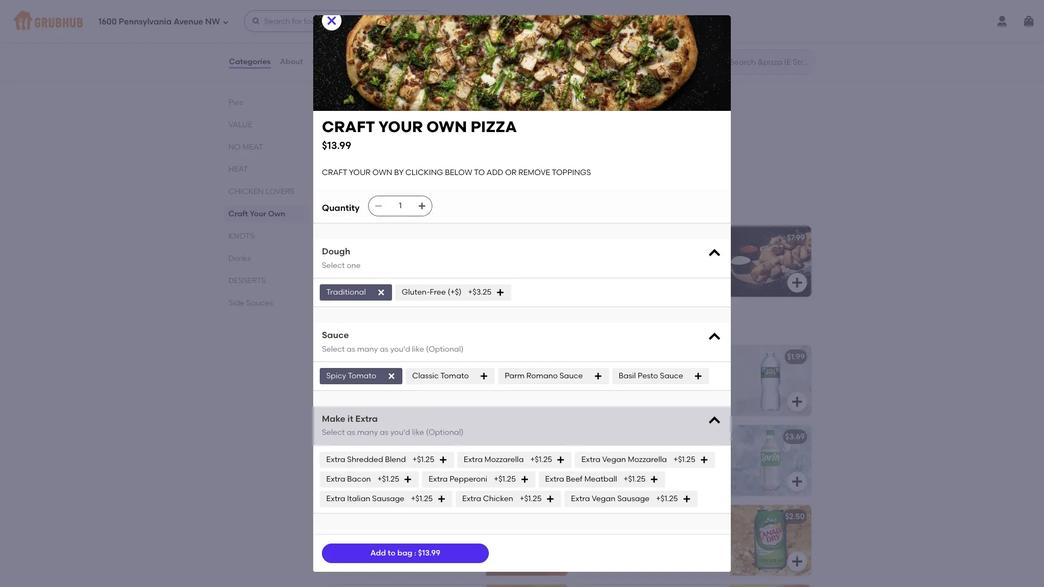 Task type: describe. For each thing, give the bounding box(es) containing it.
like inside make it extra select as many as you'd like (optional)
[[412, 428, 424, 438]]

1 vertical spatial clicking
[[406, 168, 443, 177]]

2 mozzarella from the left
[[628, 455, 667, 464]]

$3.69 for bottled sprite image in the bottom of the page
[[786, 433, 805, 442]]

+$1.25 for extra beef meatball
[[624, 475, 646, 484]]

bottled for bottled fanta orange
[[340, 513, 375, 522]]

1 horizontal spatial craft
[[331, 82, 361, 96]]

$7.99 for vegan knots
[[544, 233, 562, 243]]

classic
[[412, 371, 439, 381]]

1600 pennsylvania avenue nw
[[98, 17, 220, 26]]

as down the it
[[347, 428, 355, 438]]

bottled fanta orange image
[[486, 506, 568, 576]]

sauce inside sauce select as many as you'd like (optional)
[[322, 330, 349, 341]]

meatball
[[585, 475, 618, 484]]

+$1.25 for extra vegan sausage
[[656, 494, 678, 504]]

smartwater 1l
[[340, 353, 402, 362]]

extra pepperoni
[[429, 475, 488, 484]]

craft inside craft your own pizza $13.99
[[322, 118, 375, 136]]

0 vertical spatial craft your own
[[331, 82, 418, 96]]

tomato for classic tomato
[[441, 371, 469, 381]]

bottled spring water image
[[730, 346, 812, 416]]

about button
[[280, 42, 304, 82]]

chicken
[[229, 187, 264, 196]]

+$3.25
[[468, 288, 492, 297]]

lovers
[[266, 187, 295, 196]]

craft your own pizza image
[[486, 108, 568, 179]]

drinks inside drinks tab
[[229, 254, 251, 263]]

1 horizontal spatial toppings
[[552, 168, 591, 177]]

parm romano sauce
[[505, 371, 583, 381]]

parm
[[505, 371, 525, 381]]

extra beef meatball
[[546, 475, 618, 484]]

spicy tomato
[[326, 371, 377, 381]]

mango passion fruit image
[[486, 586, 568, 588]]

it
[[348, 414, 354, 424]]

extra shredded blend
[[326, 455, 406, 464]]

$1.99
[[788, 353, 805, 362]]

1 horizontal spatial or
[[505, 168, 517, 177]]

you'd inside make it extra select as many as you'd like (optional)
[[391, 428, 410, 438]]

make it extra select as many as you'd like (optional)
[[322, 414, 464, 438]]

meat
[[243, 143, 263, 152]]

vegan for mozzarella
[[603, 455, 626, 464]]

no meat
[[229, 143, 263, 152]]

craft your own tab
[[229, 208, 305, 220]]

below inside craft your own by clicking below to add or remove toppings
[[340, 141, 367, 151]]

dirty bird image
[[486, 0, 568, 59]]

1600
[[98, 17, 117, 26]]

vegan
[[340, 233, 367, 243]]

smartwater
[[340, 353, 393, 362]]

gnarlic knots
[[583, 233, 648, 243]]

make
[[322, 414, 346, 424]]

craft your own pizza
[[340, 115, 435, 124]]

sausage for extra vegan sausage
[[618, 494, 650, 504]]

basil
[[619, 371, 636, 381]]

extra chicken
[[462, 494, 514, 504]]

italian
[[347, 494, 371, 504]]

cbr image
[[730, 0, 812, 59]]

orange
[[404, 513, 438, 522]]

like inside sauce select as many as you'd like (optional)
[[412, 345, 424, 354]]

dough select one
[[322, 247, 361, 270]]

fanta
[[376, 513, 402, 522]]

gnarlic
[[583, 233, 619, 243]]

spicy
[[326, 371, 346, 381]]

$7.99 for gnarlic knots
[[787, 233, 805, 243]]

pennsylvania
[[119, 17, 172, 26]]

no meat tab
[[229, 141, 305, 153]]

bottled fanta orange
[[340, 513, 438, 522]]

chicken
[[483, 494, 514, 504]]

Search &pizza (E Street) search field
[[729, 57, 812, 67]]

sauce select as many as you'd like (optional)
[[322, 330, 464, 354]]

avenue
[[174, 17, 203, 26]]

bottled coke button
[[333, 426, 568, 496]]

pizza for craft your own pizza
[[413, 115, 435, 124]]

side sauces
[[229, 299, 273, 308]]

:
[[414, 549, 417, 558]]

extra for extra beef meatball
[[546, 475, 565, 484]]

to inside craft your own by clicking below to add or remove toppings
[[369, 141, 379, 151]]

+$1.25 for extra vegan mozzarella
[[674, 455, 696, 464]]

extra bacon
[[326, 475, 371, 484]]

add inside craft your own by clicking below to add or remove toppings
[[381, 141, 398, 151]]

as up 'blend'
[[380, 428, 389, 438]]

craft your own inside craft your own tab
[[229, 209, 285, 219]]

gluten-
[[402, 288, 430, 297]]

extra mozzarella
[[464, 455, 524, 464]]

or inside craft your own by clicking below to add or remove toppings
[[400, 141, 411, 151]]

extra for extra italian sausage
[[326, 494, 346, 504]]

blend
[[385, 455, 406, 464]]

to
[[388, 549, 396, 558]]

0 horizontal spatial by
[[394, 168, 404, 177]]

clicking inside craft your own by clicking below to add or remove toppings
[[423, 130, 461, 139]]

side sauces tab
[[229, 298, 305, 309]]

extra inside make it extra select as many as you'd like (optional)
[[356, 414, 378, 424]]

vegan knots
[[340, 233, 395, 243]]

side
[[229, 299, 245, 308]]

free
[[430, 288, 446, 297]]

own inside craft your own pizza $13.99
[[427, 118, 467, 136]]

no
[[229, 143, 241, 152]]

(+$)
[[448, 288, 462, 297]]

gnarlic knots image
[[730, 226, 812, 297]]

extra italian sausage
[[326, 494, 405, 504]]

spring
[[620, 353, 650, 362]]

search icon image
[[713, 56, 726, 69]]

1 vertical spatial craft your own by clicking below to add or remove toppings
[[322, 168, 591, 177]]

extra for extra shredded blend
[[326, 455, 346, 464]]

your inside craft your own by clicking below to add or remove toppings
[[367, 130, 388, 139]]

ginger
[[583, 513, 609, 522]]

craft inside craft your own by clicking below to add or remove toppings
[[340, 130, 365, 139]]

traditional
[[326, 288, 366, 297]]

1l
[[395, 353, 402, 362]]

1 vertical spatial add
[[487, 168, 504, 177]]

drinks tab
[[229, 253, 305, 264]]

select for sauce
[[322, 345, 345, 354]]

desserts
[[229, 276, 266, 286]]

extra for extra chicken
[[462, 494, 482, 504]]

ale
[[611, 513, 623, 522]]

one
[[347, 261, 361, 270]]

+$1.25 for extra chicken
[[520, 494, 542, 504]]

knots tab
[[229, 231, 305, 242]]



Task type: locate. For each thing, give the bounding box(es) containing it.
sauce for parm romano sauce
[[560, 371, 583, 381]]

remove inside craft your own by clicking below to add or remove toppings
[[413, 141, 445, 151]]

vegan up ginger ale
[[592, 494, 616, 504]]

sausage up ale
[[618, 494, 650, 504]]

own down lovers
[[268, 209, 285, 219]]

remove
[[413, 141, 445, 151], [519, 168, 550, 177]]

1 horizontal spatial mozzarella
[[628, 455, 667, 464]]

vegan knots image
[[486, 226, 568, 297]]

bottled
[[583, 353, 618, 362], [340, 433, 375, 442], [340, 513, 375, 522]]

many
[[357, 345, 378, 354], [357, 428, 378, 438]]

extra for extra vegan sausage
[[571, 494, 590, 504]]

vegan
[[603, 455, 626, 464], [592, 494, 616, 504]]

extra vegan sausage
[[571, 494, 650, 504]]

1 tomato from the left
[[348, 371, 377, 381]]

1 vertical spatial like
[[412, 428, 424, 438]]

many up extra shredded blend
[[357, 428, 378, 438]]

1 vertical spatial own
[[268, 209, 285, 219]]

0 horizontal spatial sauce
[[322, 330, 349, 341]]

1 vertical spatial by
[[394, 168, 404, 177]]

like right coke
[[412, 428, 424, 438]]

0 horizontal spatial remove
[[413, 141, 445, 151]]

own inside tab
[[268, 209, 285, 219]]

or
[[400, 141, 411, 151], [505, 168, 517, 177]]

craft down chicken in the top of the page
[[229, 209, 248, 219]]

1 many from the top
[[357, 345, 378, 354]]

1 vertical spatial vegan
[[592, 494, 616, 504]]

1 horizontal spatial $13.99
[[418, 549, 441, 558]]

1 vertical spatial or
[[505, 168, 517, 177]]

bottled left spring
[[583, 353, 618, 362]]

+$1.25 for extra shredded blend
[[413, 455, 435, 464]]

own
[[391, 115, 411, 124], [427, 118, 467, 136], [390, 130, 410, 139], [373, 168, 393, 177]]

heat tab
[[229, 164, 305, 175]]

0 vertical spatial clicking
[[423, 130, 461, 139]]

select
[[322, 261, 345, 270], [322, 345, 345, 354], [322, 428, 345, 438]]

0 horizontal spatial craft your own
[[229, 209, 285, 219]]

dough
[[322, 247, 351, 257]]

0 vertical spatial remove
[[413, 141, 445, 151]]

0 vertical spatial or
[[400, 141, 411, 151]]

ginger ale
[[583, 513, 623, 522]]

$3.69 inside button
[[786, 433, 805, 442]]

0 horizontal spatial or
[[400, 141, 411, 151]]

beef
[[566, 475, 583, 484]]

tomato down smartwater
[[348, 371, 377, 381]]

1 vertical spatial many
[[357, 428, 378, 438]]

desserts tab
[[229, 275, 305, 287]]

1 horizontal spatial drinks
[[331, 320, 367, 334]]

0 vertical spatial craft your own by clicking below to add or remove toppings
[[340, 130, 461, 162]]

own
[[392, 82, 418, 96], [268, 209, 285, 219]]

0 vertical spatial below
[[340, 141, 367, 151]]

1 vertical spatial below
[[445, 168, 473, 177]]

gluten-free (+$)
[[402, 288, 462, 297]]

(optional) inside make it extra select as many as you'd like (optional)
[[426, 428, 464, 438]]

sausage
[[372, 494, 405, 504], [618, 494, 650, 504]]

extra up pepperoni
[[464, 455, 483, 464]]

extra for extra pepperoni
[[429, 475, 448, 484]]

svg image
[[325, 14, 338, 27], [222, 19, 229, 25], [547, 39, 560, 52], [547, 158, 560, 171], [374, 202, 383, 211], [547, 276, 560, 289], [791, 276, 804, 289], [496, 288, 505, 297], [387, 372, 396, 381], [480, 372, 489, 381], [695, 372, 703, 381], [547, 396, 560, 409], [707, 413, 723, 429], [557, 456, 566, 465], [700, 456, 709, 465], [404, 475, 413, 484], [547, 476, 560, 489], [437, 495, 446, 504], [546, 495, 555, 504], [683, 495, 691, 504]]

0 vertical spatial (optional)
[[426, 345, 464, 354]]

categories button
[[229, 42, 271, 82]]

select inside make it extra select as many as you'd like (optional)
[[322, 428, 345, 438]]

bottled down italian
[[340, 513, 375, 522]]

2 tomato from the left
[[441, 371, 469, 381]]

you'd inside sauce select as many as you'd like (optional)
[[391, 345, 410, 354]]

2 many from the top
[[357, 428, 378, 438]]

svg image inside main navigation navigation
[[222, 19, 229, 25]]

add
[[381, 141, 398, 151], [487, 168, 504, 177]]

0 horizontal spatial add
[[381, 141, 398, 151]]

2 you'd from the top
[[391, 428, 410, 438]]

sauce up smartwater
[[322, 330, 349, 341]]

craft
[[331, 82, 361, 96], [229, 209, 248, 219]]

pizza for craft your own pizza $13.99
[[471, 118, 517, 136]]

0 horizontal spatial craft
[[229, 209, 248, 219]]

1 horizontal spatial below
[[445, 168, 473, 177]]

by inside craft your own by clicking below to add or remove toppings
[[412, 130, 421, 139]]

bottled for bottled spring water
[[583, 353, 618, 362]]

0 vertical spatial bottled
[[583, 353, 618, 362]]

own up craft your own pizza
[[392, 82, 418, 96]]

0 horizontal spatial drinks
[[229, 254, 251, 263]]

your inside craft your own pizza $13.99
[[379, 118, 423, 136]]

0 horizontal spatial your
[[250, 209, 266, 219]]

1 horizontal spatial craft your own
[[331, 82, 418, 96]]

bottled sprite image
[[730, 426, 812, 496]]

craft your own by clicking below to add or remove toppings
[[340, 130, 461, 162], [322, 168, 591, 177]]

knots right 'vegan'
[[369, 233, 395, 243]]

sauce for basil pesto sauce
[[660, 371, 684, 381]]

many inside sauce select as many as you'd like (optional)
[[357, 345, 378, 354]]

0 vertical spatial own
[[392, 82, 418, 96]]

knots right gnarlic
[[621, 233, 648, 243]]

craft your own
[[331, 82, 418, 96], [229, 209, 285, 219]]

craft down reviews button
[[331, 82, 361, 96]]

like
[[412, 345, 424, 354], [412, 428, 424, 438]]

main navigation navigation
[[0, 0, 1045, 42]]

add to bag : $13.99
[[371, 549, 441, 558]]

pizza inside craft your own pizza $13.99
[[471, 118, 517, 136]]

extra up "extra bacon"
[[326, 455, 346, 464]]

extra left italian
[[326, 494, 346, 504]]

0 vertical spatial by
[[412, 130, 421, 139]]

to
[[369, 141, 379, 151], [474, 168, 485, 177]]

+$1.25 for extra mozzarella
[[531, 455, 552, 464]]

svg image
[[1023, 15, 1036, 28], [252, 17, 260, 26], [791, 39, 804, 52], [418, 202, 427, 211], [707, 246, 723, 261], [377, 288, 386, 297], [707, 330, 723, 345], [594, 372, 603, 381], [791, 396, 804, 409], [439, 456, 448, 465], [520, 475, 529, 484], [650, 475, 659, 484], [791, 476, 804, 489], [791, 556, 804, 569]]

(optional) inside sauce select as many as you'd like (optional)
[[426, 345, 464, 354]]

as left 1l
[[380, 345, 389, 354]]

clicking
[[423, 130, 461, 139], [406, 168, 443, 177]]

bacon
[[347, 475, 371, 484]]

pesto
[[638, 371, 659, 381]]

pepperoni
[[450, 475, 488, 484]]

pies
[[229, 98, 243, 107]]

1 vertical spatial you'd
[[391, 428, 410, 438]]

$13.99 for add to bag
[[418, 549, 441, 558]]

your down chicken lovers
[[250, 209, 266, 219]]

1 vertical spatial craft
[[229, 209, 248, 219]]

1 horizontal spatial own
[[392, 82, 418, 96]]

bottled coke image
[[486, 426, 568, 496]]

0 horizontal spatial below
[[340, 141, 367, 151]]

tomato right 'classic'
[[441, 371, 469, 381]]

like right 1l
[[412, 345, 424, 354]]

value tab
[[229, 119, 305, 131]]

sauces
[[246, 299, 273, 308]]

vegan for sausage
[[592, 494, 616, 504]]

0 vertical spatial drinks
[[229, 254, 251, 263]]

tomato for spicy tomato
[[348, 371, 377, 381]]

1 vertical spatial drinks
[[331, 320, 367, 334]]

mozzarella up extra vegan sausage on the right of page
[[628, 455, 667, 464]]

extra for extra vegan mozzarella
[[582, 455, 601, 464]]

extra left bacon
[[326, 475, 346, 484]]

1 select from the top
[[322, 261, 345, 270]]

extra vegan mozzarella
[[582, 455, 667, 464]]

bottled coke
[[340, 433, 399, 442]]

knots down craft your own tab
[[229, 232, 255, 241]]

0 horizontal spatial $3.69
[[542, 513, 562, 522]]

0 horizontal spatial $13.99
[[322, 139, 352, 152]]

knots inside tab
[[229, 232, 255, 241]]

0 horizontal spatial to
[[369, 141, 379, 151]]

extra right the it
[[356, 414, 378, 424]]

1 vertical spatial craft your own
[[229, 209, 285, 219]]

quantity
[[322, 203, 360, 213]]

reviews
[[312, 57, 343, 66]]

0 vertical spatial vegan
[[603, 455, 626, 464]]

toppings inside craft your own by clicking below to add or remove toppings
[[340, 152, 379, 162]]

by down craft your own pizza
[[412, 130, 421, 139]]

1 horizontal spatial by
[[412, 130, 421, 139]]

$2.50
[[786, 513, 805, 522]]

2 vertical spatial select
[[322, 428, 345, 438]]

knots up 'vegan'
[[331, 201, 372, 214]]

1 horizontal spatial tomato
[[441, 371, 469, 381]]

select inside dough select one
[[322, 261, 345, 270]]

extra down the extra beef meatball
[[571, 494, 590, 504]]

0 vertical spatial $13.99
[[322, 139, 352, 152]]

0 vertical spatial select
[[322, 261, 345, 270]]

many up spicy tomato
[[357, 345, 378, 354]]

mozzarella up chicken
[[485, 455, 524, 464]]

0 vertical spatial like
[[412, 345, 424, 354]]

1 horizontal spatial $3.69
[[786, 433, 805, 442]]

craft your own up craft your own pizza
[[331, 82, 418, 96]]

1 vertical spatial $13.99
[[418, 549, 441, 558]]

1 vertical spatial to
[[474, 168, 485, 177]]

heat
[[229, 165, 248, 174]]

water
[[651, 353, 678, 362]]

coke
[[376, 433, 399, 442]]

0 vertical spatial many
[[357, 345, 378, 354]]

tomato
[[348, 371, 377, 381], [441, 371, 469, 381]]

your up craft your own pizza
[[364, 82, 389, 96]]

reviews button
[[312, 42, 343, 82]]

craft inside tab
[[229, 209, 248, 219]]

0 horizontal spatial toppings
[[340, 152, 379, 162]]

select down dough
[[322, 261, 345, 270]]

drinks down traditional
[[331, 320, 367, 334]]

Input item quantity number field
[[389, 197, 413, 216]]

(optional) up classic tomato on the left of the page
[[426, 345, 464, 354]]

drinks
[[229, 254, 251, 263], [331, 320, 367, 334]]

1 horizontal spatial remove
[[519, 168, 550, 177]]

bag
[[398, 549, 413, 558]]

chicken lovers
[[229, 187, 295, 196]]

bottled inside button
[[340, 433, 375, 442]]

shredded
[[347, 455, 383, 464]]

0 horizontal spatial sausage
[[372, 494, 405, 504]]

1 horizontal spatial to
[[474, 168, 485, 177]]

as
[[347, 345, 355, 354], [380, 345, 389, 354], [347, 428, 355, 438], [380, 428, 389, 438]]

0 horizontal spatial mozzarella
[[485, 455, 524, 464]]

mozzarella
[[485, 455, 524, 464], [628, 455, 667, 464]]

smartwater 1l image
[[486, 346, 568, 416]]

extra left pepperoni
[[429, 475, 448, 484]]

1 horizontal spatial $7.99
[[787, 233, 805, 243]]

romano
[[527, 371, 558, 381]]

toppings
[[340, 152, 379, 162], [552, 168, 591, 177]]

2 select from the top
[[322, 345, 345, 354]]

chicken lovers tab
[[229, 186, 305, 198]]

2 vertical spatial bottled
[[340, 513, 375, 522]]

add
[[371, 549, 386, 558]]

ginger ale image
[[730, 506, 812, 576]]

1 horizontal spatial add
[[487, 168, 504, 177]]

0 vertical spatial craft
[[331, 82, 361, 96]]

$13.99 inside craft your own pizza $13.99
[[322, 139, 352, 152]]

bottled spring water
[[583, 353, 678, 362]]

1 $7.99 from the left
[[544, 233, 562, 243]]

classic tomato
[[412, 371, 469, 381]]

bottled down the it
[[340, 433, 375, 442]]

1 vertical spatial toppings
[[552, 168, 591, 177]]

0 horizontal spatial $7.99
[[544, 233, 562, 243]]

own inside craft your own by clicking below to add or remove toppings
[[390, 130, 410, 139]]

as up spicy tomato
[[347, 345, 355, 354]]

(optional)
[[426, 345, 464, 354], [426, 428, 464, 438]]

extra down pepperoni
[[462, 494, 482, 504]]

1 vertical spatial your
[[250, 209, 266, 219]]

sauce down water
[[660, 371, 684, 381]]

2 (optional) from the top
[[426, 428, 464, 438]]

nw
[[205, 17, 220, 26]]

select for dough
[[322, 261, 345, 270]]

+$1.25 for extra italian sausage
[[411, 494, 433, 504]]

select down make
[[322, 428, 345, 438]]

extra for extra mozzarella
[[464, 455, 483, 464]]

3 select from the top
[[322, 428, 345, 438]]

1 (optional) from the top
[[426, 345, 464, 354]]

categories
[[229, 57, 271, 66]]

extra for extra bacon
[[326, 475, 346, 484]]

sausage up bottled fanta orange
[[372, 494, 405, 504]]

bottled for bottled coke
[[340, 433, 375, 442]]

pizza
[[413, 115, 435, 124], [471, 118, 517, 136]]

extra left beef
[[546, 475, 565, 484]]

1 mozzarella from the left
[[485, 455, 524, 464]]

+$1.25 for extra pepperoni
[[494, 475, 516, 484]]

1 horizontal spatial pizza
[[471, 118, 517, 136]]

sausage for extra italian sausage
[[372, 494, 405, 504]]

+$1.25 for extra bacon
[[378, 475, 400, 484]]

0 horizontal spatial tomato
[[348, 371, 377, 381]]

sauce down $4.99
[[560, 371, 583, 381]]

sauce
[[322, 330, 349, 341], [560, 371, 583, 381], [660, 371, 684, 381]]

2 horizontal spatial sauce
[[660, 371, 684, 381]]

about
[[280, 57, 303, 66]]

1 vertical spatial (optional)
[[426, 428, 464, 438]]

basil pesto sauce
[[619, 371, 684, 381]]

$13.99 for craft your own pizza
[[322, 139, 352, 152]]

0 vertical spatial add
[[381, 141, 398, 151]]

1 vertical spatial select
[[322, 345, 345, 354]]

0 vertical spatial to
[[369, 141, 379, 151]]

(optional) up extra pepperoni
[[426, 428, 464, 438]]

1 horizontal spatial sausage
[[618, 494, 650, 504]]

$3.69 button
[[577, 426, 812, 496]]

2 $7.99 from the left
[[787, 233, 805, 243]]

craft your own down chicken lovers
[[229, 209, 285, 219]]

pies tab
[[229, 97, 305, 108]]

0 horizontal spatial pizza
[[413, 115, 435, 124]]

select up 'spicy'
[[322, 345, 345, 354]]

$4.99
[[542, 353, 562, 362]]

$7.99
[[544, 233, 562, 243], [787, 233, 805, 243]]

2 like from the top
[[412, 428, 424, 438]]

2 sausage from the left
[[618, 494, 650, 504]]

1 vertical spatial bottled
[[340, 433, 375, 442]]

1 sausage from the left
[[372, 494, 405, 504]]

extra up meatball
[[582, 455, 601, 464]]

ginger berry lemonade soda image
[[730, 586, 812, 588]]

craft your own by clicking below to add or remove toppings down craft your own pizza
[[340, 130, 461, 162]]

drinks up desserts
[[229, 254, 251, 263]]

0 horizontal spatial own
[[268, 209, 285, 219]]

0 vertical spatial toppings
[[340, 152, 379, 162]]

0 vertical spatial your
[[364, 82, 389, 96]]

craft your own by clicking below to add or remove toppings down craft your own pizza $13.99
[[322, 168, 591, 177]]

1 vertical spatial remove
[[519, 168, 550, 177]]

1 vertical spatial $3.69
[[542, 513, 562, 522]]

by up "input item quantity" number field
[[394, 168, 404, 177]]

1 horizontal spatial your
[[364, 82, 389, 96]]

1 like from the top
[[412, 345, 424, 354]]

select inside sauce select as many as you'd like (optional)
[[322, 345, 345, 354]]

craft your own pizza $13.99
[[322, 118, 517, 152]]

1 horizontal spatial sauce
[[560, 371, 583, 381]]

$3.69 for bottled fanta orange image
[[542, 513, 562, 522]]

0 vertical spatial $3.69
[[786, 433, 805, 442]]

value
[[229, 120, 253, 130]]

1 you'd from the top
[[391, 345, 410, 354]]

your inside tab
[[250, 209, 266, 219]]

many inside make it extra select as many as you'd like (optional)
[[357, 428, 378, 438]]

0 vertical spatial you'd
[[391, 345, 410, 354]]

vegan up meatball
[[603, 455, 626, 464]]



Task type: vqa. For each thing, say whether or not it's contained in the screenshot.
the right OR
yes



